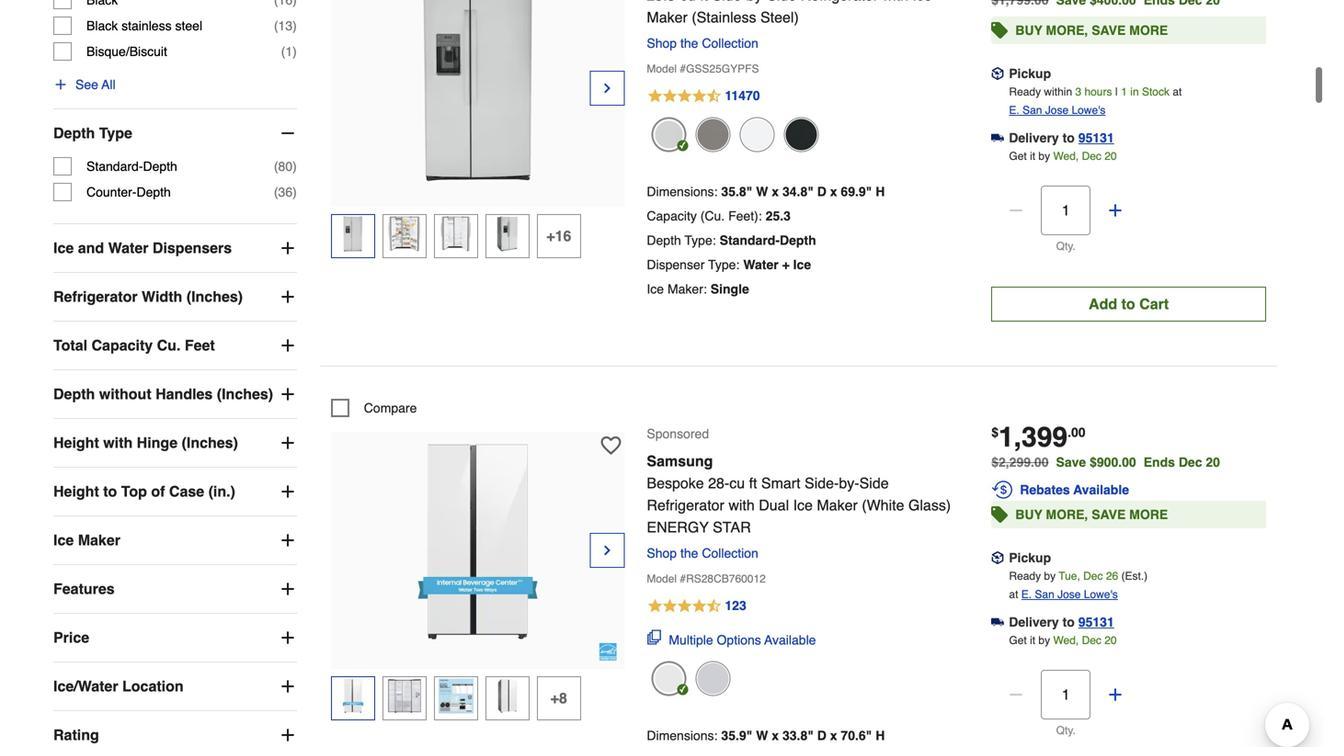 Task type: vqa. For each thing, say whether or not it's contained in the screenshot.
by corresponding to Jose
yes



Task type: locate. For each thing, give the bounding box(es) containing it.
0 vertical spatial collection
[[702, 36, 759, 50]]

black stainless steel
[[86, 18, 202, 33]]

maker inside button
[[78, 532, 120, 549]]

1 buy more, save more from the top
[[1016, 23, 1168, 38]]

0 vertical spatial save
[[1092, 23, 1126, 38]]

0 vertical spatial ends dec 20 element
[[1144, 0, 1228, 7]]

95131 down ready by tue, dec 26 (est.) at e. san jose lowe's
[[1079, 615, 1115, 630]]

( up 36 at the left top of the page
[[274, 159, 278, 174]]

0 vertical spatial more
[[1130, 23, 1168, 38]]

e. san jose lowe's button down tue,
[[1022, 586, 1118, 604]]

1 vertical spatial ft
[[749, 475, 757, 492]]

4 ) from the top
[[293, 185, 297, 200]]

1 h from the top
[[876, 184, 885, 199]]

shop the collection up model # gss25gypfs
[[647, 36, 759, 50]]

plus image inside refrigerator width (inches) button
[[279, 288, 297, 306]]

2 shop from the top
[[647, 546, 677, 561]]

70.6"
[[841, 729, 872, 744]]

pickup right pickup icon
[[1009, 551, 1052, 566]]

plus image
[[53, 77, 68, 92], [1107, 201, 1125, 220], [279, 239, 297, 258], [279, 434, 297, 453], [279, 483, 297, 501], [279, 581, 297, 599], [279, 678, 297, 696]]

dimensions: for dimensions: 35.8" w x  34.8" d x  69.9" h
[[647, 184, 718, 199]]

dimensions: 35.9" w x  33.8" d x  70.6" h
[[647, 729, 885, 744]]

95131 down ready within 3 hours | 1 in stock at e. san jose lowe's
[[1079, 131, 1115, 145]]

dec left 26
[[1084, 570, 1103, 583]]

( right steel
[[274, 18, 278, 33]]

ft inside samsung bespoke 28-cu ft smart side-by-side refrigerator with dual ice maker (white glass) energy star
[[749, 475, 757, 492]]

chevron right image
[[600, 79, 615, 97], [600, 542, 615, 560]]

1 shop the collection from the top
[[647, 36, 759, 50]]

0 vertical spatial by-
[[747, 0, 767, 4]]

cu left smart
[[730, 475, 745, 492]]

1 model from the top
[[647, 62, 677, 75]]

chevron right image for +8
[[600, 542, 615, 560]]

1 get it by wed, dec 20 from the top
[[1010, 150, 1117, 163]]

type: down (cu.
[[685, 233, 716, 248]]

1 95131 button from the top
[[1079, 129, 1115, 147]]

jose down within on the top of the page
[[1046, 104, 1069, 117]]

h for 35.8" w x  34.8" d x  69.9" h
[[876, 184, 885, 199]]

2 dimensions: from the top
[[647, 729, 718, 744]]

cu up (stainless
[[681, 0, 696, 4]]

1 vertical spatial available
[[765, 633, 816, 648]]

( for 80
[[274, 159, 278, 174]]

28-
[[708, 475, 730, 492]]

0 vertical spatial 1
[[285, 44, 293, 59]]

by left tue,
[[1044, 570, 1056, 583]]

1 delivery to 95131 from the top
[[1009, 131, 1115, 145]]

1 ends dec 20 element from the top
[[1144, 0, 1228, 7]]

get it by wed, dec 20 down ready within 3 hours | 1 in stock at e. san jose lowe's
[[1010, 150, 1117, 163]]

0 vertical spatial at
[[1173, 85, 1182, 98]]

20 down ready by tue, dec 26 (est.) at e. san jose lowe's
[[1105, 635, 1117, 647]]

(inches) right handles
[[217, 386, 273, 403]]

was price $2,299.00 element
[[992, 451, 1057, 470]]

0 vertical spatial qty.
[[1057, 240, 1076, 253]]

cu inside 25.3-cu ft side-by-side refrigerator with ice maker (stainless steel)
[[681, 0, 696, 4]]

0 vertical spatial standard-
[[86, 159, 143, 174]]

0 vertical spatial shop the collection
[[647, 36, 759, 50]]

ft
[[700, 0, 708, 4], [749, 475, 757, 492]]

height
[[53, 435, 99, 452], [53, 483, 99, 501]]

1 vertical spatial save
[[1057, 455, 1087, 470]]

x left 33.8"
[[772, 729, 779, 744]]

plus image
[[279, 288, 297, 306], [279, 337, 297, 355], [279, 386, 297, 404], [279, 532, 297, 550], [279, 629, 297, 648], [1107, 686, 1125, 705], [279, 727, 297, 745]]

tag filled image
[[992, 502, 1008, 528]]

2 delivery to 95131 from the top
[[1009, 615, 1115, 630]]

jose inside ready by tue, dec 26 (est.) at e. san jose lowe's
[[1058, 589, 1081, 602]]

ft up (stainless
[[700, 0, 708, 4]]

2 delivery from the top
[[1009, 615, 1059, 630]]

1 horizontal spatial refrigerator
[[647, 497, 725, 514]]

1 ready from the top
[[1010, 85, 1041, 98]]

w right 35.8"
[[756, 184, 768, 199]]

rating
[[53, 727, 99, 744]]

by- right smart
[[839, 475, 860, 492]]

(inches) for depth without handles (inches)
[[217, 386, 273, 403]]

1 vertical spatial type:
[[708, 258, 740, 272]]

without
[[99, 386, 151, 403]]

1 vertical spatial cu
[[730, 475, 745, 492]]

plus image inside features button
[[279, 581, 297, 599]]

95131 for hours
[[1079, 131, 1115, 145]]

get up minus icon on the right
[[1010, 150, 1027, 163]]

95131 button for dec
[[1079, 613, 1115, 632]]

at inside ready by tue, dec 26 (est.) at e. san jose lowe's
[[1010, 589, 1019, 602]]

) up 36 at the left top of the page
[[293, 159, 297, 174]]

+16 button
[[537, 214, 581, 258]]

delivery to 95131 for san
[[1009, 131, 1115, 145]]

standard- up counter-
[[86, 159, 143, 174]]

1 vertical spatial e.
[[1022, 589, 1032, 602]]

) up "( 1 )"
[[293, 18, 297, 33]]

2 # from the top
[[680, 573, 686, 586]]

$
[[992, 425, 999, 440]]

buy
[[1016, 23, 1043, 38], [1016, 508, 1043, 522]]

savings save $900.00 element
[[1057, 455, 1228, 470]]

0 horizontal spatial e.
[[1010, 104, 1020, 117]]

5014193891 element
[[331, 399, 417, 418]]

1 wed, from the top
[[1054, 150, 1079, 163]]

2 buy from the top
[[1016, 508, 1043, 522]]

0 vertical spatial #
[[680, 62, 686, 75]]

20 down ready within 3 hours | 1 in stock at e. san jose lowe's
[[1105, 150, 1117, 163]]

it
[[1030, 150, 1036, 163], [1030, 635, 1036, 647]]

25.3-
[[647, 0, 681, 4]]

1 vertical spatial collection
[[702, 546, 759, 561]]

4.5 stars image down the model # rs28cb760012
[[647, 596, 748, 618]]

0 vertical spatial shop
[[647, 36, 677, 50]]

ready inside ready by tue, dec 26 (est.) at e. san jose lowe's
[[1010, 570, 1041, 583]]

(
[[274, 18, 278, 33], [281, 44, 285, 59], [274, 159, 278, 174], [274, 185, 278, 200]]

delivery for e.
[[1009, 131, 1059, 145]]

shop the collection for 2nd shop the collection link from the bottom
[[647, 36, 759, 50]]

height inside button
[[53, 435, 99, 452]]

get
[[1010, 150, 1027, 163], [1010, 635, 1027, 647]]

e. san jose lowe's button down within on the top of the page
[[1010, 101, 1106, 119]]

1 vertical spatial get
[[1010, 635, 1027, 647]]

plus image inside total capacity cu. feet button
[[279, 337, 297, 355]]

0 vertical spatial 95131
[[1079, 131, 1115, 145]]

4.5 stars image
[[647, 85, 761, 108], [647, 596, 748, 618]]

dimensions: left the 35.9"
[[647, 729, 718, 744]]

capacity left cu.
[[92, 337, 153, 354]]

multiple options available link
[[647, 631, 816, 650]]

rebates available
[[1020, 483, 1130, 498]]

2 more from the top
[[1130, 508, 1168, 522]]

plus image for depth without handles (inches)
[[279, 386, 297, 404]]

2 truck filled image from the top
[[992, 616, 1005, 629]]

side up steel)
[[767, 0, 797, 4]]

h right 69.9"
[[876, 184, 885, 199]]

2 vertical spatial (inches)
[[182, 435, 238, 452]]

0 horizontal spatial minus image
[[279, 124, 297, 143]]

34.8"
[[783, 184, 814, 199]]

it down ready within 3 hours | 1 in stock at e. san jose lowe's
[[1030, 150, 1036, 163]]

plus image for height to top of case (in.)
[[279, 483, 297, 501]]

truck filled image down pickup image
[[992, 132, 1005, 144]]

plus image inside depth without handles (inches) button
[[279, 386, 297, 404]]

truck filled image for ready by tue, dec 26 (est.) at e. san jose lowe's
[[992, 616, 1005, 629]]

20 right ends
[[1206, 455, 1221, 470]]

1 vertical spatial dimensions:
[[647, 729, 718, 744]]

1 vertical spatial side
[[860, 475, 889, 492]]

1 vertical spatial #
[[680, 573, 686, 586]]

dimensions: 35.8" w x  34.8" d x  69.9" h
[[647, 184, 885, 199]]

1 vertical spatial by
[[1044, 570, 1056, 583]]

d for 34.8"
[[818, 184, 827, 199]]

2 height from the top
[[53, 483, 99, 501]]

stainless steel image
[[652, 117, 687, 152]]

at inside ready within 3 hours | 1 in stock at e. san jose lowe's
[[1173, 85, 1182, 98]]

20
[[1105, 150, 1117, 163], [1206, 455, 1221, 470], [1105, 635, 1117, 647]]

more for (est.)
[[1130, 508, 1168, 522]]

plus image inside height to top of case (in.) button
[[279, 483, 297, 501]]

1 vertical spatial minus image
[[1007, 686, 1026, 705]]

more down rebates available button
[[1130, 508, 1168, 522]]

dec
[[1082, 150, 1102, 163], [1179, 455, 1203, 470], [1084, 570, 1103, 583], [1082, 635, 1102, 647]]

case
[[169, 483, 204, 501]]

buy more, save more for hours
[[1016, 23, 1168, 38]]

0 vertical spatial chevron right image
[[600, 79, 615, 97]]

side inside 25.3-cu ft side-by-side refrigerator with ice maker (stainless steel)
[[767, 0, 797, 4]]

1 truck filled image from the top
[[992, 132, 1005, 144]]

0 vertical spatial buy more, save more
[[1016, 23, 1168, 38]]

ice inside samsung bespoke 28-cu ft smart side-by-side refrigerator with dual ice maker (white glass) energy star
[[793, 497, 813, 514]]

2 vertical spatial by
[[1039, 635, 1051, 647]]

buy down was price $1,799.00 element
[[1016, 23, 1043, 38]]

2 shop the collection from the top
[[647, 546, 759, 561]]

d right 34.8" on the top right of the page
[[818, 184, 827, 199]]

0 vertical spatial maker
[[647, 9, 688, 26]]

ends dec 20 element
[[1144, 0, 1228, 7], [1144, 455, 1228, 470]]

1 get from the top
[[1010, 150, 1027, 163]]

( for 36
[[274, 185, 278, 200]]

0 vertical spatial available
[[1074, 483, 1130, 498]]

model
[[647, 62, 677, 75], [647, 573, 677, 586]]

1 vertical spatial h
[[876, 729, 885, 744]]

1 horizontal spatial cu
[[730, 475, 745, 492]]

2 buy more, save more from the top
[[1016, 508, 1168, 522]]

0 horizontal spatial 1
[[285, 44, 293, 59]]

qty. for first stepper number input field with increment and decrement buttons number field from the top of the page
[[1057, 240, 1076, 253]]

the
[[681, 36, 699, 50], [681, 546, 699, 561]]

1 horizontal spatial with
[[729, 497, 755, 514]]

minus image
[[1007, 201, 1026, 220]]

1 delivery from the top
[[1009, 131, 1059, 145]]

height up ice maker
[[53, 483, 99, 501]]

depth up dispenser
[[647, 233, 681, 248]]

0 vertical spatial delivery to 95131
[[1009, 131, 1115, 145]]

1 vertical spatial shop the collection link
[[647, 546, 766, 561]]

capacity left (cu.
[[647, 209, 697, 223]]

save for hours
[[1092, 23, 1126, 38]]

wed, for san
[[1054, 150, 1079, 163]]

gallery item 0 image
[[377, 0, 579, 181], [377, 441, 579, 644]]

standard-
[[86, 159, 143, 174], [720, 233, 780, 248]]

the for 2nd shop the collection link
[[681, 546, 699, 561]]

side- up (stainless
[[712, 0, 747, 4]]

w for 35.9"
[[756, 729, 768, 744]]

2 vertical spatial with
[[729, 497, 755, 514]]

4.5 stars image containing 123
[[647, 596, 748, 618]]

h for 35.9" w x  33.8" d x  70.6" h
[[876, 729, 885, 744]]

2 it from the top
[[1030, 635, 1036, 647]]

1 ) from the top
[[293, 18, 297, 33]]

2 chevron right image from the top
[[600, 542, 615, 560]]

1 horizontal spatial e.
[[1022, 589, 1032, 602]]

shop the collection
[[647, 36, 759, 50], [647, 546, 759, 561]]

x
[[772, 184, 779, 199], [830, 184, 838, 199], [772, 729, 779, 744], [830, 729, 838, 744]]

cu inside samsung bespoke 28-cu ft smart side-by-side refrigerator with dual ice maker (white glass) energy star
[[730, 475, 745, 492]]

h right 70.6"
[[876, 729, 885, 744]]

0 vertical spatial san
[[1023, 104, 1043, 117]]

1 95131 from the top
[[1079, 131, 1115, 145]]

maker inside 25.3-cu ft side-by-side refrigerator with ice maker (stainless steel)
[[647, 9, 688, 26]]

95131 button
[[1079, 129, 1115, 147], [1079, 613, 1115, 632]]

0 vertical spatial h
[[876, 184, 885, 199]]

0 vertical spatial lowe's
[[1072, 104, 1106, 117]]

top
[[121, 483, 147, 501]]

plus image inside ice and water dispensers button
[[279, 239, 297, 258]]

minus image
[[279, 124, 297, 143], [1007, 686, 1026, 705]]

more, down was price $1,799.00 element
[[1046, 23, 1089, 38]]

buy for within
[[1016, 23, 1043, 38]]

95131 for dec
[[1079, 615, 1115, 630]]

in
[[1131, 85, 1139, 98]]

d
[[818, 184, 827, 199], [818, 729, 827, 744]]

delivery down within on the top of the page
[[1009, 131, 1059, 145]]

2 horizontal spatial with
[[883, 0, 909, 4]]

2 vertical spatial refrigerator
[[647, 497, 725, 514]]

1 vertical spatial standard-
[[720, 233, 780, 248]]

# up stainless steel "image"
[[680, 62, 686, 75]]

more, down rebates available
[[1046, 508, 1089, 522]]

ft left smart
[[749, 475, 757, 492]]

samsung bespoke 28-cu ft smart side-by-side refrigerator with dual ice maker (white glass) energy star
[[647, 453, 951, 536]]

d for 33.8"
[[818, 729, 827, 744]]

2 vertical spatial 20
[[1105, 635, 1117, 647]]

( for 13
[[274, 18, 278, 33]]

0 vertical spatial ft
[[700, 0, 708, 4]]

1 shop the collection link from the top
[[647, 36, 766, 50]]

0 vertical spatial w
[[756, 184, 768, 199]]

4.5 stars image down model # gss25gypfs
[[647, 85, 761, 108]]

2 ready from the top
[[1010, 570, 1041, 583]]

+
[[782, 258, 790, 272]]

0 vertical spatial the
[[681, 36, 699, 50]]

1 vertical spatial (inches)
[[217, 386, 273, 403]]

95131 button down ready by tue, dec 26 (est.) at e. san jose lowe's
[[1079, 613, 1115, 632]]

save down rebates available button
[[1092, 508, 1126, 522]]

2 w from the top
[[756, 729, 768, 744]]

# down energy
[[680, 573, 686, 586]]

0 horizontal spatial side-
[[712, 0, 747, 4]]

e.
[[1010, 104, 1020, 117], [1022, 589, 1032, 602]]

ice inside 25.3-cu ft side-by-side refrigerator with ice maker (stainless steel)
[[913, 0, 933, 4]]

plus image inside height with hinge (inches) button
[[279, 434, 297, 453]]

ready for ready by
[[1010, 570, 1041, 583]]

1 the from the top
[[681, 36, 699, 50]]

( 13 )
[[274, 18, 297, 33]]

3
[[1076, 85, 1082, 98]]

to left top
[[103, 483, 117, 501]]

side- inside 25.3-cu ft side-by-side refrigerator with ice maker (stainless steel)
[[712, 0, 747, 4]]

1 horizontal spatial maker
[[647, 9, 688, 26]]

e. inside ready within 3 hours | 1 in stock at e. san jose lowe's
[[1010, 104, 1020, 117]]

total capacity cu. feet button
[[53, 322, 297, 370]]

depth
[[53, 125, 95, 142], [143, 159, 177, 174], [137, 185, 171, 200], [647, 233, 681, 248], [780, 233, 817, 248], [53, 386, 95, 403]]

1 vertical spatial ends dec 20 element
[[1144, 455, 1228, 470]]

0 vertical spatial d
[[818, 184, 827, 199]]

0 vertical spatial e.
[[1010, 104, 1020, 117]]

by- inside 25.3-cu ft side-by-side refrigerator with ice maker (stainless steel)
[[747, 0, 767, 4]]

shop the collection up the model # rs28cb760012
[[647, 546, 759, 561]]

plus image for refrigerator width (inches)
[[279, 288, 297, 306]]

qty.
[[1057, 240, 1076, 253], [1057, 725, 1076, 738]]

dimensions: for dimensions: 35.9" w x  33.8" d x  70.6" h
[[647, 729, 718, 744]]

1 down the 13
[[285, 44, 293, 59]]

standard- down feet):
[[720, 233, 780, 248]]

side up (white
[[860, 475, 889, 492]]

2 pickup from the top
[[1009, 551, 1052, 566]]

) down 80
[[293, 185, 297, 200]]

plus image for ice and water dispensers
[[279, 239, 297, 258]]

ends dec 20 element for savings save $900.00 element
[[1144, 455, 1228, 470]]

0 horizontal spatial refrigerator
[[53, 288, 138, 305]]

1 shop from the top
[[647, 36, 677, 50]]

price
[[53, 630, 89, 647]]

1 more, from the top
[[1046, 23, 1089, 38]]

model left gss25gypfs
[[647, 62, 677, 75]]

1 horizontal spatial available
[[1074, 483, 1130, 498]]

2 stepper number input field with increment and decrement buttons number field from the top
[[1042, 670, 1091, 720]]

1 horizontal spatial by-
[[839, 475, 860, 492]]

shop down "25.3-"
[[647, 36, 677, 50]]

ready inside ready within 3 hours | 1 in stock at e. san jose lowe's
[[1010, 85, 1041, 98]]

1 vertical spatial side-
[[805, 475, 839, 492]]

2 model from the top
[[647, 573, 677, 586]]

delivery for jose
[[1009, 615, 1059, 630]]

2 horizontal spatial refrigerator
[[801, 0, 879, 4]]

plus image inside the rating button
[[279, 727, 297, 745]]

0 horizontal spatial with
[[103, 435, 133, 452]]

thumbnail image
[[336, 217, 371, 252], [387, 217, 422, 252], [439, 217, 474, 252], [490, 217, 525, 252], [336, 679, 371, 714], [387, 679, 422, 714], [439, 679, 474, 714], [490, 679, 525, 714]]

1 chevron right image from the top
[[600, 79, 615, 97]]

1 vertical spatial 4.5 stars image
[[647, 596, 748, 618]]

1 vertical spatial model
[[647, 573, 677, 586]]

dispenser
[[647, 258, 705, 272]]

energy
[[647, 519, 709, 536]]

collection down (stainless
[[702, 36, 759, 50]]

( 80 )
[[274, 159, 297, 174]]

0 horizontal spatial standard-
[[86, 159, 143, 174]]

delivery down ready by tue, dec 26 (est.) at e. san jose lowe's
[[1009, 615, 1059, 630]]

jose inside ready within 3 hours | 1 in stock at e. san jose lowe's
[[1046, 104, 1069, 117]]

2 95131 button from the top
[[1079, 613, 1115, 632]]

95131
[[1079, 131, 1115, 145], [1079, 615, 1115, 630]]

capacity inside button
[[92, 337, 153, 354]]

0 horizontal spatial available
[[765, 633, 816, 648]]

by down within on the top of the page
[[1039, 150, 1051, 163]]

( down the 13
[[281, 44, 285, 59]]

all
[[102, 77, 116, 92]]

0 vertical spatial 95131 button
[[1079, 129, 1115, 147]]

1 d from the top
[[818, 184, 827, 199]]

2 get it by wed, dec 20 from the top
[[1010, 635, 1117, 647]]

plus image inside ice maker button
[[279, 532, 297, 550]]

water inside button
[[108, 240, 149, 257]]

0 vertical spatial gallery item 0 image
[[377, 0, 579, 181]]

0 vertical spatial delivery
[[1009, 131, 1059, 145]]

1 dimensions: from the top
[[647, 184, 718, 199]]

side- inside samsung bespoke 28-cu ft smart side-by-side refrigerator with dual ice maker (white glass) energy star
[[805, 475, 839, 492]]

2 ends dec 20 element from the top
[[1144, 455, 1228, 470]]

3 ) from the top
[[293, 159, 297, 174]]

0 vertical spatial 4.5 stars image
[[647, 85, 761, 108]]

feet
[[185, 337, 215, 354]]

1 more from the top
[[1130, 23, 1168, 38]]

height inside button
[[53, 483, 99, 501]]

lowe's down hours
[[1072, 104, 1106, 117]]

the down energy
[[681, 546, 699, 561]]

maker left (white
[[817, 497, 858, 514]]

type: up "single"
[[708, 258, 740, 272]]

2 more, from the top
[[1046, 508, 1089, 522]]

1 vertical spatial lowe's
[[1084, 589, 1118, 602]]

(white
[[862, 497, 905, 514]]

depth left type
[[53, 125, 95, 142]]

1 4.5 stars image from the top
[[647, 85, 761, 108]]

4.5 stars image containing 11470
[[647, 85, 761, 108]]

95131 button down ready within 3 hours | 1 in stock at e. san jose lowe's
[[1079, 129, 1115, 147]]

1 vertical spatial at
[[1010, 589, 1019, 602]]

80
[[278, 159, 293, 174]]

model # rs28cb760012
[[647, 573, 766, 586]]

20 for |
[[1105, 150, 1117, 163]]

( for 1
[[281, 44, 285, 59]]

and
[[78, 240, 104, 257]]

by- inside samsung bespoke 28-cu ft smart side-by-side refrigerator with dual ice maker (white glass) energy star
[[839, 475, 860, 492]]

to
[[1063, 131, 1075, 145], [1122, 296, 1136, 313], [103, 483, 117, 501], [1063, 615, 1075, 630]]

get down ready by tue, dec 26 (est.) at e. san jose lowe's
[[1010, 635, 1027, 647]]

1 horizontal spatial capacity
[[647, 209, 697, 223]]

2 wed, from the top
[[1054, 635, 1079, 647]]

plus image inside ice/water location button
[[279, 678, 297, 696]]

plus image for price
[[279, 629, 297, 648]]

1 pickup from the top
[[1009, 66, 1052, 81]]

0 vertical spatial side-
[[712, 0, 747, 4]]

ready left within on the top of the page
[[1010, 85, 1041, 98]]

available inside button
[[1074, 483, 1130, 498]]

0 vertical spatial pickup
[[1009, 66, 1052, 81]]

(inches) up feet
[[187, 288, 243, 305]]

1 vertical spatial jose
[[1058, 589, 1081, 602]]

san inside ready by tue, dec 26 (est.) at e. san jose lowe's
[[1035, 589, 1055, 602]]

1 collection from the top
[[702, 36, 759, 50]]

2 4.5 stars image from the top
[[647, 596, 748, 618]]

water for +
[[744, 258, 779, 272]]

wed, down ready by tue, dec 26 (est.) at e. san jose lowe's
[[1054, 635, 1079, 647]]

delivery to 95131
[[1009, 131, 1115, 145], [1009, 615, 1115, 630]]

pickup right pickup image
[[1009, 66, 1052, 81]]

0 vertical spatial cu
[[681, 0, 696, 4]]

) for ( 1 )
[[293, 44, 297, 59]]

1,399
[[999, 422, 1068, 453]]

standard-depth
[[86, 159, 177, 174]]

2 the from the top
[[681, 546, 699, 561]]

available down $2,299.00 save $900.00 ends dec 20
[[1074, 483, 1130, 498]]

delivery to 95131 down within on the top of the page
[[1009, 131, 1115, 145]]

price button
[[53, 615, 297, 662]]

ends dec 20 element containing ends dec 20
[[1144, 455, 1228, 470]]

height for height to top of case (in.)
[[53, 483, 99, 501]]

#
[[680, 62, 686, 75], [680, 573, 686, 586]]

(inches)
[[187, 288, 243, 305], [217, 386, 273, 403], [182, 435, 238, 452]]

type: for depth type:
[[685, 233, 716, 248]]

(inches) up "(in.)"
[[182, 435, 238, 452]]

side
[[767, 0, 797, 4], [860, 475, 889, 492]]

1 qty. from the top
[[1057, 240, 1076, 253]]

2 gallery item 0 image from the top
[[377, 441, 579, 644]]

e. san jose lowe's button
[[1010, 101, 1106, 119], [1022, 586, 1118, 604]]

ice/water location button
[[53, 663, 297, 711]]

1 buy from the top
[[1016, 23, 1043, 38]]

delivery to 95131 for lowe's
[[1009, 615, 1115, 630]]

1 vertical spatial 1
[[1122, 85, 1128, 98]]

0 vertical spatial buy
[[1016, 23, 1043, 38]]

2 get from the top
[[1010, 635, 1027, 647]]

single
[[711, 282, 749, 297]]

counter-depth
[[86, 185, 171, 200]]

1 # from the top
[[680, 62, 686, 75]]

type: for dispenser type:
[[708, 258, 740, 272]]

1 vertical spatial 20
[[1206, 455, 1221, 470]]

ready left tue,
[[1010, 570, 1041, 583]]

0 horizontal spatial at
[[1010, 589, 1019, 602]]

2 h from the top
[[876, 729, 885, 744]]

tue,
[[1059, 570, 1081, 583]]

Stepper number input field with increment and decrement buttons number field
[[1042, 186, 1091, 235], [1042, 670, 1091, 720]]

d right 33.8"
[[818, 729, 827, 744]]

maker
[[647, 9, 688, 26], [817, 497, 858, 514], [78, 532, 120, 549]]

1 vertical spatial wed,
[[1054, 635, 1079, 647]]

of
[[151, 483, 165, 501]]

1 vertical spatial chevron right image
[[600, 542, 615, 560]]

wed, down ready within 3 hours | 1 in stock at e. san jose lowe's
[[1054, 150, 1079, 163]]

0 horizontal spatial ft
[[700, 0, 708, 4]]

1 it from the top
[[1030, 150, 1036, 163]]

by
[[1039, 150, 1051, 163], [1044, 570, 1056, 583], [1039, 635, 1051, 647]]

lowe's inside ready by tue, dec 26 (est.) at e. san jose lowe's
[[1084, 589, 1118, 602]]

1 vertical spatial 95131 button
[[1079, 613, 1115, 632]]

actual price $1,399.00 element
[[992, 422, 1086, 453]]

69.9"
[[841, 184, 872, 199]]

2 95131 from the top
[[1079, 615, 1115, 630]]

1 w from the top
[[756, 184, 768, 199]]

ready
[[1010, 85, 1041, 98], [1010, 570, 1041, 583]]

jose down tue,
[[1058, 589, 1081, 602]]

2 qty. from the top
[[1057, 725, 1076, 738]]

get for ready by tue, dec 26 (est.) at e. san jose lowe's
[[1010, 635, 1027, 647]]

1 vertical spatial get it by wed, dec 20
[[1010, 635, 1117, 647]]

plus image inside the price button
[[279, 629, 297, 648]]

location
[[122, 679, 184, 696]]

depth inside button
[[53, 125, 95, 142]]

shop the collection link up model # gss25gypfs
[[647, 36, 766, 50]]

1 horizontal spatial 1
[[1122, 85, 1128, 98]]

1 vertical spatial pickup
[[1009, 551, 1052, 566]]

height down without
[[53, 435, 99, 452]]

by for e.
[[1039, 150, 1051, 163]]

bisque/biscuit
[[86, 44, 167, 59]]

0 vertical spatial shop the collection link
[[647, 36, 766, 50]]

to inside button
[[103, 483, 117, 501]]

0 vertical spatial jose
[[1046, 104, 1069, 117]]

dispensers
[[153, 240, 232, 257]]

1 horizontal spatial side-
[[805, 475, 839, 492]]

1 height from the top
[[53, 435, 99, 452]]

by- up steel)
[[747, 0, 767, 4]]

0 vertical spatial capacity
[[647, 209, 697, 223]]

plus image for ice maker
[[279, 532, 297, 550]]

save down savings save $400.00 element on the right of the page
[[1092, 23, 1126, 38]]

) for ( 36 )
[[293, 185, 297, 200]]

1 vertical spatial delivery
[[1009, 615, 1059, 630]]

1 vertical spatial by-
[[839, 475, 860, 492]]

e. san jose lowe's button for lowe's
[[1022, 586, 1118, 604]]

depth without handles (inches) button
[[53, 371, 297, 419]]

dec inside ready by tue, dec 26 (est.) at e. san jose lowe's
[[1084, 570, 1103, 583]]

counter-
[[86, 185, 137, 200]]

2 d from the top
[[818, 729, 827, 744]]

maker down "25.3-"
[[647, 9, 688, 26]]

plus image for ice/water location
[[279, 678, 297, 696]]

with inside samsung bespoke 28-cu ft smart side-by-side refrigerator with dual ice maker (white glass) energy star
[[729, 497, 755, 514]]

truck filled image
[[992, 132, 1005, 144], [992, 616, 1005, 629]]

water right and
[[108, 240, 149, 257]]

depth up + at the right
[[780, 233, 817, 248]]

more down savings save $400.00 element on the right of the page
[[1130, 23, 1168, 38]]

1 horizontal spatial water
[[744, 258, 779, 272]]

type:
[[685, 233, 716, 248], [708, 258, 740, 272]]

maker up features
[[78, 532, 120, 549]]

bespoke
[[647, 475, 704, 492]]

ice
[[913, 0, 933, 4], [53, 240, 74, 257], [794, 258, 811, 272], [647, 282, 664, 297], [793, 497, 813, 514], [53, 532, 74, 549]]

2 ) from the top
[[293, 44, 297, 59]]



Task type: describe. For each thing, give the bounding box(es) containing it.
stock
[[1142, 85, 1170, 98]]

26
[[1106, 570, 1119, 583]]

refrigerator width (inches) button
[[53, 273, 297, 321]]

shop for 2nd shop the collection link from the bottom
[[647, 36, 677, 50]]

save for dec
[[1092, 508, 1126, 522]]

qty. for 2nd stepper number input field with increment and decrement buttons number field
[[1057, 725, 1076, 738]]

it for jose
[[1030, 635, 1036, 647]]

height with hinge (inches)
[[53, 435, 238, 452]]

pickup for by
[[1009, 551, 1052, 566]]

san inside ready within 3 hours | 1 in stock at e. san jose lowe's
[[1023, 104, 1043, 117]]

e. san jose lowe's button for san
[[1010, 101, 1106, 119]]

stainless
[[122, 18, 172, 33]]

model for model # rs28cb760012
[[647, 573, 677, 586]]

+8 button
[[537, 677, 581, 721]]

$ 1,399 .00
[[992, 422, 1086, 453]]

fingerprint resistant stainless steel image
[[696, 662, 731, 697]]

total capacity cu. feet
[[53, 337, 215, 354]]

w for 35.8"
[[756, 184, 768, 199]]

features button
[[53, 566, 297, 614]]

plus image for height with hinge (inches)
[[279, 434, 297, 453]]

model # gss25gypfs
[[647, 62, 759, 75]]

maker:
[[668, 282, 707, 297]]

savings save $400.00 element
[[1057, 0, 1228, 7]]

truck filled image for ready within 3 hours | 1 in stock at e. san jose lowe's
[[992, 132, 1005, 144]]

by inside ready by tue, dec 26 (est.) at e. san jose lowe's
[[1044, 570, 1056, 583]]

energy star qualified image
[[599, 643, 618, 662]]

25.3
[[766, 209, 791, 223]]

rebates
[[1020, 483, 1070, 498]]

multiple
[[669, 633, 714, 648]]

width
[[142, 288, 182, 305]]

gss25gypfs
[[686, 62, 759, 75]]

height to top of case (in.) button
[[53, 468, 297, 516]]

11470 button
[[647, 85, 970, 108]]

$900.00
[[1090, 455, 1137, 470]]

2 collection from the top
[[702, 546, 759, 561]]

) for ( 80 )
[[293, 159, 297, 174]]

(cu.
[[701, 209, 725, 223]]

95131 button for hours
[[1079, 129, 1115, 147]]

4.5 stars image for 123 button
[[647, 596, 748, 618]]

lowe's inside ready within 3 hours | 1 in stock at e. san jose lowe's
[[1072, 104, 1106, 117]]

more, for tue,
[[1046, 508, 1089, 522]]

height with hinge (inches) button
[[53, 420, 297, 467]]

white image
[[740, 117, 775, 152]]

pickup image
[[992, 67, 1005, 80]]

was price $1,799.00 element
[[992, 0, 1057, 7]]

rating button
[[53, 712, 297, 748]]

hours
[[1085, 85, 1113, 98]]

get it by wed, dec 20 for san
[[1010, 150, 1117, 163]]

with inside 25.3-cu ft side-by-side refrigerator with ice maker (stainless steel)
[[883, 0, 909, 4]]

tag filled image
[[992, 17, 1008, 43]]

+8
[[551, 690, 567, 707]]

35.9"
[[722, 729, 753, 744]]

multiple options available
[[669, 633, 816, 648]]

more, for 3
[[1046, 23, 1089, 38]]

add
[[1089, 296, 1118, 313]]

plus image for features
[[279, 581, 297, 599]]

1 horizontal spatial minus image
[[1007, 686, 1026, 705]]

buy for by
[[1016, 508, 1043, 522]]

ready within 3 hours | 1 in stock at e. san jose lowe's
[[1010, 85, 1182, 117]]

35.8"
[[722, 184, 753, 199]]

0 vertical spatial (inches)
[[187, 288, 243, 305]]

ice and water dispensers button
[[53, 225, 297, 272]]

capacity (cu. feet): 25.3
[[647, 209, 791, 223]]

ice/water location
[[53, 679, 184, 696]]

dispenser type: water + ice
[[647, 258, 811, 272]]

x left 34.8" on the top right of the page
[[772, 184, 779, 199]]

|
[[1116, 85, 1119, 98]]

e. inside ready by tue, dec 26 (est.) at e. san jose lowe's
[[1022, 589, 1032, 602]]

dual
[[759, 497, 789, 514]]

36
[[278, 185, 293, 200]]

refrigerator inside 25.3-cu ft side-by-side refrigerator with ice maker (stainless steel)
[[801, 0, 879, 4]]

samsungbespoke 28-cu ft smart side-by-side refrigerator with dual ice maker (white glass) energy star element
[[331, 432, 625, 670]]

refrigerator inside button
[[53, 288, 138, 305]]

hinge
[[137, 435, 178, 452]]

20 for (est.)
[[1105, 635, 1117, 647]]

25.3-cu ft side-by-side refrigerator with ice maker (stainless steel) link
[[647, 0, 970, 28]]

2 shop the collection link from the top
[[647, 546, 766, 561]]

black
[[86, 18, 118, 33]]

wed, for lowe's
[[1054, 635, 1079, 647]]

to inside button
[[1122, 296, 1136, 313]]

) for ( 13 )
[[293, 18, 297, 33]]

shop for 2nd shop the collection link
[[647, 546, 677, 561]]

ft inside 25.3-cu ft side-by-side refrigerator with ice maker (stainless steel)
[[700, 0, 708, 4]]

glass)
[[909, 497, 951, 514]]

pickup image
[[992, 552, 1005, 565]]

(inches) for height with hinge (inches)
[[182, 435, 238, 452]]

pickup for within
[[1009, 66, 1052, 81]]

dec right ends
[[1179, 455, 1203, 470]]

plus image for total capacity cu. feet
[[279, 337, 297, 355]]

depth down depth type button at the left top of page
[[143, 159, 177, 174]]

33.8"
[[783, 729, 814, 744]]

star
[[713, 519, 751, 536]]

get for ready within 3 hours | 1 in stock at e. san jose lowe's
[[1010, 150, 1027, 163]]

depth inside button
[[53, 386, 95, 403]]

# for rs28cb760012
[[680, 573, 686, 586]]

123
[[725, 599, 747, 613]]

sponsored
[[647, 427, 709, 441]]

# for gss25gypfs
[[680, 62, 686, 75]]

ends dec 20 element for savings save $400.00 element on the right of the page
[[1144, 0, 1228, 7]]

13
[[278, 18, 293, 33]]

maker inside samsung bespoke 28-cu ft smart side-by-side refrigerator with dual ice maker (white glass) energy star
[[817, 497, 858, 514]]

chevron right image for +16
[[600, 79, 615, 97]]

minus image inside depth type button
[[279, 124, 297, 143]]

(est.)
[[1122, 570, 1148, 583]]

within
[[1044, 85, 1073, 98]]

height for height with hinge (inches)
[[53, 435, 99, 452]]

rebates icon image
[[992, 479, 1014, 501]]

refrigerator inside samsung bespoke 28-cu ft smart side-by-side refrigerator with dual ice maker (white glass) energy star
[[647, 497, 725, 514]]

1 inside ready within 3 hours | 1 in stock at e. san jose lowe's
[[1122, 85, 1128, 98]]

side inside samsung bespoke 28-cu ft smart side-by-side refrigerator with dual ice maker (white glass) energy star
[[860, 475, 889, 492]]

options
[[717, 633, 761, 648]]

(in.)
[[208, 483, 235, 501]]

see
[[75, 77, 98, 92]]

buy more, save more for dec
[[1016, 508, 1168, 522]]

dec down ready by tue, dec 26 (est.) at e. san jose lowe's
[[1082, 635, 1102, 647]]

1 gallery item 0 image from the top
[[377, 0, 579, 181]]

depth type
[[53, 125, 132, 142]]

the for 2nd shop the collection link from the bottom
[[681, 36, 699, 50]]

rs28cb760012
[[686, 573, 766, 586]]

depth type button
[[53, 110, 297, 157]]

add to cart button
[[992, 287, 1267, 322]]

ready by tue, dec 26 (est.) at e. san jose lowe's
[[1010, 570, 1148, 602]]

black image
[[784, 117, 819, 152]]

shop the collection for 2nd shop the collection link
[[647, 546, 759, 561]]

plus image inside see all button
[[53, 77, 68, 92]]

ice maker: single
[[647, 282, 749, 297]]

by for jose
[[1039, 635, 1051, 647]]

ready for ready within
[[1010, 85, 1041, 98]]

ice and water dispensers
[[53, 240, 232, 257]]

1 stepper number input field with increment and decrement buttons number field from the top
[[1042, 186, 1091, 235]]

x left 69.9"
[[830, 184, 838, 199]]

smart
[[762, 475, 801, 492]]

to down ready by tue, dec 26 (est.) at e. san jose lowe's
[[1063, 615, 1075, 630]]

$2,299.00 save $900.00 ends dec 20
[[992, 455, 1221, 470]]

to down ready within 3 hours | 1 in stock at e. san jose lowe's
[[1063, 131, 1075, 145]]

dec down ready within 3 hours | 1 in stock at e. san jose lowe's
[[1082, 150, 1102, 163]]

feet):
[[729, 209, 762, 223]]

it for e.
[[1030, 150, 1036, 163]]

samsung
[[647, 453, 713, 470]]

4.5 stars image for 11470 'button'
[[647, 85, 761, 108]]

depth without handles (inches)
[[53, 386, 273, 403]]

white glass image
[[652, 662, 687, 697]]

gallery item 0 image inside samsungbespoke 28-cu ft smart side-by-side refrigerator with dual ice maker (white glass) energy star element
[[377, 441, 579, 644]]

water for dispensers
[[108, 240, 149, 257]]

cu.
[[157, 337, 181, 354]]

plus image for rating
[[279, 727, 297, 745]]

see all button
[[53, 76, 116, 94]]

total
[[53, 337, 87, 354]]

steel
[[175, 18, 202, 33]]

heart outline image
[[601, 436, 621, 456]]

$2,299.00
[[992, 455, 1049, 470]]

x left 70.6"
[[830, 729, 838, 744]]

depth down standard-depth at top left
[[137, 185, 171, 200]]

.00
[[1068, 425, 1086, 440]]

( 1 )
[[281, 44, 297, 59]]

ends
[[1144, 455, 1176, 470]]

with inside height with hinge (inches) button
[[103, 435, 133, 452]]

get it by wed, dec 20 for lowe's
[[1010, 635, 1117, 647]]

model for model # gss25gypfs
[[647, 62, 677, 75]]

slate image
[[696, 117, 731, 152]]

+16
[[547, 228, 572, 245]]

123 button
[[647, 596, 970, 618]]

25.3-cu ft side-by-side refrigerator with ice maker (stainless steel)
[[647, 0, 933, 26]]

more for 1
[[1130, 23, 1168, 38]]



